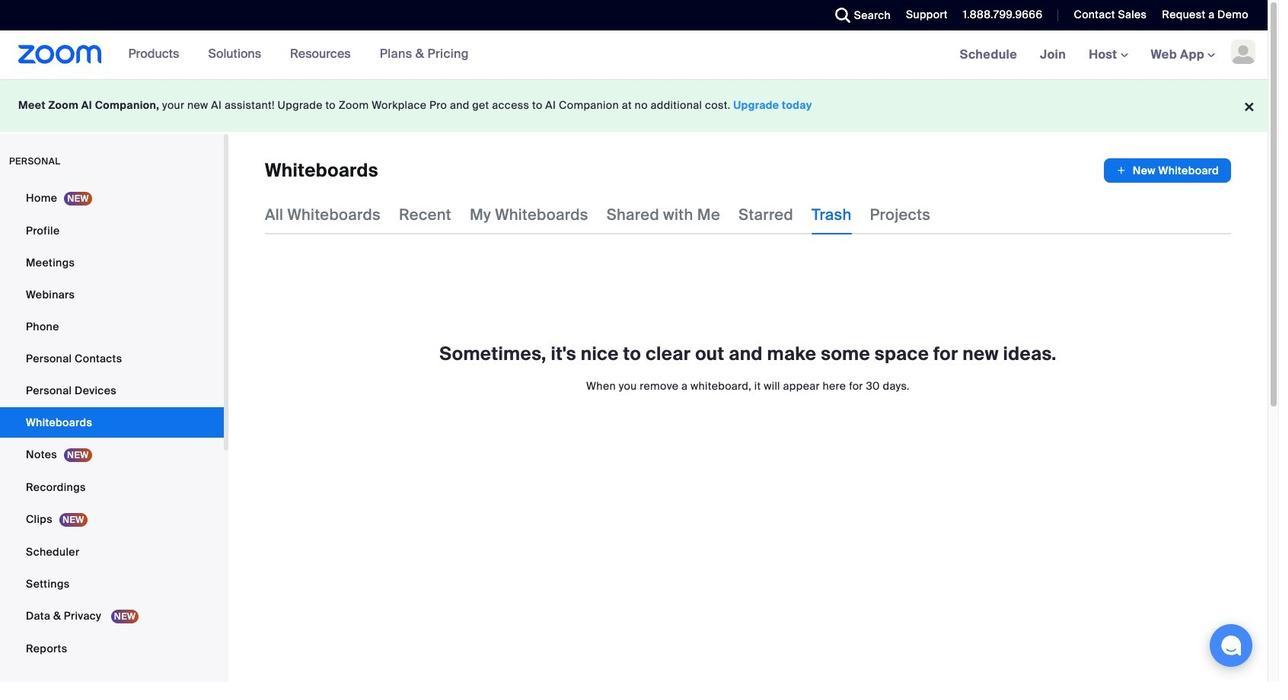 Task type: describe. For each thing, give the bounding box(es) containing it.
add image
[[1117, 163, 1127, 178]]

open chat image
[[1221, 635, 1243, 657]]

meetings navigation
[[949, 30, 1269, 80]]



Task type: locate. For each thing, give the bounding box(es) containing it.
footer
[[0, 79, 1269, 132]]

profile picture image
[[1232, 40, 1256, 64]]

application
[[1105, 158, 1232, 183]]

zoom logo image
[[18, 45, 102, 64]]

product information navigation
[[102, 30, 481, 79]]

tabs of all whiteboard page tab list
[[265, 195, 931, 235]]

banner
[[0, 30, 1269, 80]]

personal menu menu
[[0, 183, 224, 666]]



Task type: vqa. For each thing, say whether or not it's contained in the screenshot.
zoom logo
yes



